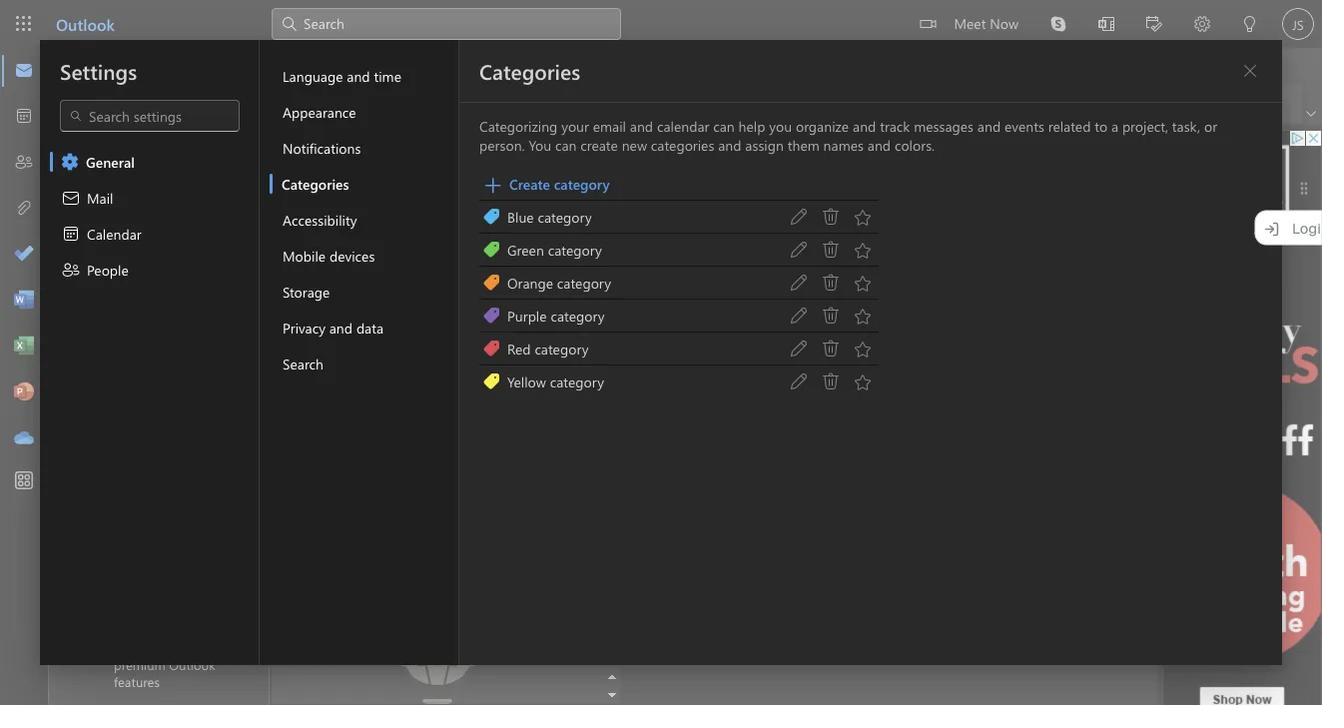 Task type: locate. For each thing, give the bounding box(es) containing it.
them
[[788, 135, 820, 154]]

 inside purple category group
[[821, 305, 841, 325]]

settings heading
[[60, 57, 137, 85]]

 for orange category
[[789, 272, 809, 292]]

 button for orange category
[[783, 269, 815, 297]]

3  button from the top
[[847, 267, 879, 299]]

 button for green category
[[783, 236, 815, 264]]

0 of 6 complete
[[324, 324, 420, 342]]

 inside green category group
[[853, 240, 873, 260]]

1  from the top
[[481, 207, 501, 227]]

2  button from the top
[[847, 234, 879, 266]]

 inside red category group
[[853, 339, 873, 359]]

 button left orange
[[479, 271, 503, 295]]

premium
[[114, 656, 166, 673]]

 button inside red category group
[[847, 333, 879, 365]]

5  button from the top
[[847, 333, 879, 365]]

red
[[507, 339, 531, 358]]

3  button from the top
[[815, 269, 847, 297]]

 button inside green category group
[[815, 236, 847, 264]]


[[789, 206, 809, 226], [789, 239, 809, 259], [789, 272, 809, 292], [789, 305, 809, 325], [789, 338, 809, 358], [789, 371, 809, 391]]

blue category
[[507, 208, 592, 226]]

0 vertical spatial your
[[562, 117, 589, 135]]

 left green
[[481, 240, 501, 260]]

or
[[1205, 117, 1218, 135]]

categories tab panel
[[460, 40, 1283, 665]]

 button left green
[[479, 238, 503, 262]]

 button inside red category group
[[479, 337, 503, 361]]

view
[[95, 94, 124, 113]]

 for yellow category
[[789, 371, 809, 391]]

 button inside purple category group
[[479, 304, 503, 328]]

0 vertical spatial outlook
[[56, 13, 115, 34]]

names
[[824, 135, 864, 154]]

favorites
[[120, 142, 184, 163]]

 for blue category
[[853, 207, 873, 227]]

5  button from the top
[[479, 337, 503, 361]]

devices
[[330, 246, 375, 265]]

 button for green category
[[847, 234, 879, 266]]

1  from the top
[[789, 206, 809, 226]]

category down 
[[554, 174, 610, 193]]


[[61, 224, 81, 244]]

 button left red
[[479, 337, 503, 361]]

meet
[[954, 13, 986, 32]]

category down red category on the left of the page
[[550, 372, 604, 391]]

to right upgrade on the left
[[381, 563, 394, 582]]

 for green category
[[789, 239, 809, 259]]

orange category group
[[479, 266, 879, 299]]

3  button from the top
[[783, 269, 815, 297]]

6  from the top
[[789, 371, 809, 391]]

categories
[[479, 57, 581, 85], [282, 174, 349, 193]]

your
[[562, 117, 589, 135], [374, 364, 401, 382]]

blue
[[507, 208, 534, 226]]

 for orange category
[[481, 273, 501, 293]]

metal
[[373, 207, 409, 226]]

document
[[0, 0, 1323, 705]]

1 horizontal spatial your
[[562, 117, 589, 135]]

purple category group
[[479, 299, 879, 332]]

 inside yellow category group
[[821, 371, 841, 391]]

your left look
[[374, 364, 401, 382]]

mail image
[[14, 61, 34, 81]]

 inside yellow category group
[[853, 372, 873, 392]]

1  from the top
[[821, 206, 841, 226]]

organize
[[796, 117, 849, 135]]

 inside red category group
[[821, 338, 841, 358]]

csm metal deck - high quality products
[[340, 207, 597, 226]]

 button for blue category
[[847, 201, 879, 233]]

a
[[1112, 117, 1119, 135]]

1 vertical spatial your
[[374, 364, 401, 382]]

category up green category
[[538, 208, 592, 226]]

6  button from the top
[[815, 368, 847, 396]]

green
[[507, 240, 544, 259]]

 button for blue category
[[783, 203, 815, 231]]

0 horizontal spatial categories
[[282, 174, 349, 193]]

1  button from the top
[[479, 205, 503, 229]]

 inside green category group
[[481, 240, 501, 260]]

6  button from the top
[[479, 370, 503, 394]]

6  from the top
[[853, 372, 873, 392]]

outlook right "premium"
[[169, 656, 215, 673]]

2  from the top
[[821, 239, 841, 259]]

 inside blue category group
[[481, 207, 501, 227]]

 button inside blue category group
[[847, 201, 879, 233]]

complete
[[363, 324, 420, 342]]

3  from the top
[[789, 272, 809, 292]]

 button left blue
[[479, 205, 503, 229]]

document containing settings
[[0, 0, 1323, 705]]

privacy
[[283, 318, 326, 337]]

 button left the 'yellow'
[[479, 370, 503, 394]]

2  button from the top
[[815, 236, 847, 264]]

4  from the top
[[789, 305, 809, 325]]

 button inside green category group
[[479, 238, 503, 262]]

4  button from the top
[[815, 302, 847, 330]]

3  button from the top
[[479, 271, 503, 295]]

0 horizontal spatial your
[[374, 364, 401, 382]]

1 horizontal spatial categories
[[479, 57, 581, 85]]

6  button from the top
[[847, 366, 879, 398]]

 inside purple category group
[[853, 306, 873, 326]]

create
[[581, 135, 618, 154]]

categories element
[[479, 117, 1263, 398]]

new
[[622, 135, 647, 154]]

 button inside purple category group
[[847, 300, 879, 332]]

0 vertical spatial to
[[1095, 117, 1108, 135]]

5  from the top
[[481, 339, 501, 359]]


[[61, 188, 81, 208]]

can left help
[[713, 117, 735, 135]]

3  from the top
[[821, 272, 841, 292]]

people
[[87, 260, 129, 279]]

category down purple category
[[535, 339, 589, 358]]

create
[[509, 174, 550, 193]]

get started
[[284, 280, 355, 299]]

 left the 'yellow'
[[481, 372, 501, 392]]

1  from the top
[[853, 207, 873, 227]]

email
[[593, 117, 626, 135]]

 inside red category group
[[481, 339, 501, 359]]

 button for blue category
[[479, 205, 503, 229]]

3  from the top
[[481, 273, 501, 293]]

1 vertical spatial outlook
[[169, 656, 215, 673]]

2  from the top
[[853, 240, 873, 260]]


[[118, 224, 138, 244]]

categories inside button
[[282, 174, 349, 193]]

 inside purple category group
[[789, 305, 809, 325]]


[[1243, 63, 1259, 79]]

1 horizontal spatial outlook
[[169, 656, 215, 673]]

 button inside yellow category group
[[479, 370, 503, 394]]

green category group
[[479, 233, 879, 266]]

m
[[309, 197, 322, 216]]

 button for orange category
[[479, 271, 503, 295]]

 button inside orange category group
[[479, 271, 503, 295]]

search
[[283, 354, 324, 373]]

category for green category
[[548, 240, 602, 259]]

tree
[[72, 374, 233, 705]]

 button inside yellow category group
[[815, 368, 847, 396]]

 inside yellow category group
[[789, 371, 809, 391]]

layout group
[[322, 84, 519, 120]]

5  button from the top
[[783, 335, 815, 363]]

csm
[[340, 207, 369, 226]]

deck
[[413, 207, 444, 226]]

word image
[[14, 291, 34, 311]]

outlook up the  button
[[56, 13, 115, 34]]

your inside categorizing your email and calendar can help you organize and track messages and events related to a project, task, or person. you can create new categories and assign them names and colors.
[[562, 117, 589, 135]]

orange category
[[507, 273, 611, 292]]

 for red category
[[821, 338, 841, 358]]

 button for green category
[[815, 236, 847, 264]]

 left purple at the left top of the page
[[481, 306, 501, 326]]

4  from the top
[[481, 306, 501, 326]]

your inside message list "section"
[[374, 364, 401, 382]]

 inside orange category group
[[481, 273, 501, 293]]

choose
[[324, 364, 370, 382]]

6  from the top
[[821, 371, 841, 391]]

your left email at the left top of the page
[[562, 117, 589, 135]]

storage
[[283, 282, 330, 301]]

4  button from the top
[[783, 302, 815, 330]]

 button
[[815, 203, 847, 231], [815, 236, 847, 264], [815, 269, 847, 297], [815, 302, 847, 330], [815, 335, 847, 363], [815, 368, 847, 396]]

 inside orange category group
[[853, 273, 873, 293]]

 for blue category
[[789, 206, 809, 226]]

 button inside green category group
[[847, 234, 879, 266]]

 button for yellow category
[[783, 368, 815, 396]]

 button inside blue category group
[[479, 205, 503, 229]]

home button
[[99, 48, 167, 79]]

 for blue category
[[481, 207, 501, 227]]

person.
[[479, 135, 525, 154]]

to
[[1095, 117, 1108, 135], [381, 563, 394, 582]]

1  button from the top
[[847, 201, 879, 233]]

6  button from the top
[[783, 368, 815, 396]]

 left blue
[[481, 207, 501, 227]]

 button inside yellow category group
[[847, 366, 879, 398]]

favorites tree item
[[72, 134, 233, 174]]

5  from the top
[[821, 338, 841, 358]]

category down products
[[548, 240, 602, 259]]

0 vertical spatial categories
[[479, 57, 581, 85]]

2  button from the top
[[479, 238, 503, 262]]

outlook
[[56, 13, 115, 34], [169, 656, 215, 673]]

 inside orange category group
[[821, 272, 841, 292]]

purple category
[[507, 306, 605, 325]]

 inside purple category group
[[481, 306, 501, 326]]

message list section
[[272, 128, 621, 705]]

storage button
[[270, 274, 459, 310]]

 inside blue category group
[[789, 206, 809, 226]]

 left red
[[481, 339, 501, 359]]

category inside  create category
[[554, 174, 610, 193]]

5  button from the top
[[815, 335, 847, 363]]

4  button from the top
[[479, 304, 503, 328]]

to left a
[[1095, 117, 1108, 135]]

 button inside purple category group
[[815, 302, 847, 330]]

 for yellow category
[[481, 372, 501, 392]]

2  button from the top
[[783, 236, 815, 264]]

blue category group
[[479, 200, 879, 233]]

 inside orange category group
[[789, 272, 809, 292]]

application containing settings
[[0, 0, 1323, 705]]

0 horizontal spatial to
[[381, 563, 394, 582]]

 for red category
[[481, 339, 501, 359]]

mobile devices
[[283, 246, 375, 265]]

 button inside orange category group
[[815, 269, 847, 297]]

categories up categorizing
[[479, 57, 581, 85]]

to do image
[[14, 245, 34, 265]]

 left orange
[[481, 273, 501, 293]]

application
[[0, 0, 1323, 705]]

messages
[[914, 117, 974, 135]]

 inside yellow category group
[[481, 372, 501, 392]]

files image
[[14, 199, 34, 219]]

language
[[283, 66, 343, 85]]

1 vertical spatial categories
[[282, 174, 349, 193]]


[[292, 324, 312, 344]]


[[118, 264, 138, 284]]

category up purple category
[[557, 273, 611, 292]]

 for purple category
[[789, 305, 809, 325]]

category down  button at the top left of the page
[[551, 306, 605, 325]]

6  from the top
[[481, 372, 501, 392]]

upgrade
[[324, 563, 377, 582]]

category for blue category
[[538, 208, 592, 226]]


[[821, 206, 841, 226], [821, 239, 841, 259], [821, 272, 841, 292], [821, 305, 841, 325], [821, 338, 841, 358], [821, 371, 841, 391]]

 inside blue category group
[[853, 207, 873, 227]]

 button
[[847, 201, 879, 233], [847, 234, 879, 266], [847, 267, 879, 299], [847, 300, 879, 332], [847, 333, 879, 365], [847, 366, 879, 398]]

tab list
[[99, 48, 288, 79]]

0
[[324, 324, 331, 342]]

4  button from the top
[[847, 300, 879, 332]]

4  from the top
[[821, 305, 841, 325]]

1  button from the top
[[815, 203, 847, 231]]


[[292, 364, 312, 384]]

 for yellow category
[[853, 372, 873, 392]]

search button
[[270, 346, 459, 382]]

colors.
[[895, 135, 935, 154]]

categories up m
[[282, 174, 349, 193]]

0 horizontal spatial outlook
[[56, 13, 115, 34]]

 button inside orange category group
[[847, 267, 879, 299]]

help
[[739, 117, 766, 135]]

assign
[[746, 135, 784, 154]]

can right you
[[555, 135, 577, 154]]

 button left purple at the left top of the page
[[479, 304, 503, 328]]

2  from the top
[[481, 240, 501, 260]]

categorizing
[[479, 117, 558, 135]]

5  from the top
[[853, 339, 873, 359]]


[[579, 149, 599, 169]]

mobile
[[283, 246, 326, 265]]

 button inside blue category group
[[815, 203, 847, 231]]


[[92, 144, 108, 160]]

choose your look
[[324, 364, 432, 382]]

 inside green category group
[[821, 239, 841, 259]]

2  from the top
[[789, 239, 809, 259]]

 inside red category group
[[789, 338, 809, 358]]

 inside blue category group
[[821, 206, 841, 226]]

 button for purple category
[[847, 300, 879, 332]]

4  from the top
[[853, 306, 873, 326]]

 button for yellow category
[[847, 366, 879, 398]]

1 horizontal spatial to
[[1095, 117, 1108, 135]]

3  from the top
[[853, 273, 873, 293]]

settings
[[60, 57, 137, 85]]

1  button from the top
[[783, 203, 815, 231]]

1 vertical spatial to
[[381, 563, 394, 582]]

5  from the top
[[789, 338, 809, 358]]


[[483, 175, 503, 195]]

 inside green category group
[[789, 239, 809, 259]]

dialog
[[0, 0, 1323, 705]]

 button inside red category group
[[815, 335, 847, 363]]


[[68, 55, 89, 76]]

appearance
[[283, 102, 356, 121]]



Task type: describe. For each thing, give the bounding box(es) containing it.
outlook banner
[[0, 0, 1323, 48]]

category for red category
[[535, 339, 589, 358]]

 button for yellow category
[[815, 368, 847, 396]]

privacy and data button
[[270, 310, 459, 346]]

 button
[[1235, 55, 1267, 87]]

category for orange category
[[557, 273, 611, 292]]

features
[[114, 673, 160, 690]]

Search settings search field
[[83, 106, 219, 126]]

onedrive image
[[14, 429, 34, 449]]

 for green category
[[853, 240, 873, 260]]

ad
[[516, 190, 528, 203]]

look
[[405, 364, 432, 382]]

 view settings
[[71, 94, 176, 114]]

upgrade to microsoft 365
[[324, 563, 483, 582]]

home
[[114, 54, 152, 72]]


[[69, 109, 83, 123]]

6
[[351, 324, 359, 342]]

appearance button
[[270, 94, 459, 130]]

metaldecking.com
[[340, 187, 456, 206]]

products
[[541, 207, 597, 226]]

more apps image
[[14, 471, 34, 491]]

project,
[[1123, 117, 1169, 135]]

notifications button
[[270, 130, 459, 166]]

 button for yellow category
[[479, 370, 503, 394]]

 for orange category
[[853, 273, 873, 293]]

 for purple category
[[481, 306, 501, 326]]

 for orange category
[[821, 272, 841, 292]]

categories heading
[[479, 57, 581, 85]]

 button
[[59, 49, 99, 83]]

category for yellow category
[[550, 372, 604, 391]]

 for red category
[[789, 338, 809, 358]]

1 horizontal spatial can
[[713, 117, 735, 135]]

data
[[356, 318, 384, 337]]

 button for red category
[[847, 333, 879, 365]]

 button for red category
[[783, 335, 815, 363]]


[[60, 152, 80, 172]]

outlook link
[[56, 0, 115, 48]]

categories
[[651, 135, 715, 154]]

 for purple category
[[821, 305, 841, 325]]

 button for blue category
[[815, 203, 847, 231]]

settings tab list
[[40, 40, 260, 665]]

get
[[284, 280, 306, 299]]

calendar image
[[14, 107, 34, 127]]

dialog containing settings
[[0, 0, 1323, 705]]


[[118, 184, 138, 204]]

yellow
[[507, 372, 546, 391]]

yellow category group
[[479, 365, 879, 398]]

 for green category
[[481, 240, 501, 260]]

calendar
[[657, 117, 710, 135]]

inbox
[[342, 143, 383, 165]]

settings
[[128, 94, 176, 113]]

-
[[448, 207, 454, 226]]


[[920, 16, 936, 32]]

categories inside tab panel
[[479, 57, 581, 85]]

mobile devices button
[[270, 238, 459, 274]]

 button
[[573, 144, 605, 172]]

accessibility
[[283, 210, 357, 229]]

0 horizontal spatial can
[[555, 135, 577, 154]]

purple
[[507, 306, 547, 325]]

help button
[[228, 48, 287, 79]]

excel image
[[14, 337, 34, 357]]

tab list containing home
[[99, 48, 288, 79]]

powerpoint image
[[14, 383, 34, 403]]

general
[[86, 152, 135, 171]]

to inside categorizing your email and calendar can help you organize and track messages and events related to a project, task, or person. you can create new categories and assign them names and colors.
[[1095, 117, 1108, 135]]

your for categorizing
[[562, 117, 589, 135]]

started
[[310, 280, 355, 299]]

 button
[[82, 134, 116, 171]]

 for red category
[[853, 339, 873, 359]]

to inside message list "section"
[[381, 563, 394, 582]]

red category
[[507, 339, 589, 358]]

time
[[374, 66, 402, 85]]

 button for purple category
[[815, 302, 847, 330]]

left-rail-appbar navigation
[[4, 48, 44, 462]]

help
[[243, 54, 272, 72]]

 for yellow category
[[821, 371, 841, 391]]

premium outlook features
[[114, 656, 215, 690]]

 button for purple category
[[479, 304, 503, 328]]

favorites tree
[[72, 126, 233, 334]]

outlook inside premium outlook features
[[169, 656, 215, 673]]

 create category
[[483, 174, 610, 195]]

outlook inside banner
[[56, 13, 115, 34]]

 calendar
[[61, 224, 142, 244]]

 button for green category
[[479, 238, 503, 262]]

track
[[880, 117, 910, 135]]


[[579, 284, 591, 296]]

 button for purple category
[[783, 302, 815, 330]]

related
[[1049, 117, 1091, 135]]

you
[[769, 117, 792, 135]]

your for choose
[[374, 364, 401, 382]]

 button for red category
[[815, 335, 847, 363]]

red category group
[[479, 332, 879, 365]]

you
[[529, 135, 551, 154]]

categorizing your email and calendar can help you organize and track messages and events related to a project, task, or person. you can create new categories and assign them names and colors.
[[479, 117, 1218, 154]]

categories button
[[270, 166, 459, 202]]

premium outlook features button
[[72, 611, 270, 705]]

microsoft
[[398, 563, 456, 582]]

language and time button
[[270, 58, 459, 94]]

 for green category
[[821, 239, 841, 259]]

metaldecking.com image
[[299, 191, 331, 223]]

high
[[458, 207, 488, 226]]

people image
[[14, 153, 34, 173]]

 for purple category
[[853, 306, 873, 326]]

 button for orange category
[[847, 267, 879, 299]]

 button
[[569, 274, 601, 306]]

 for blue category
[[821, 206, 841, 226]]

 button for orange category
[[815, 269, 847, 297]]

green category
[[507, 240, 602, 259]]

yellow category
[[507, 372, 604, 391]]

events
[[1005, 117, 1045, 135]]

 button for red category
[[479, 337, 503, 361]]

category for purple category
[[551, 306, 605, 325]]


[[61, 260, 81, 280]]

now
[[990, 13, 1019, 32]]

privacy and data
[[283, 318, 384, 337]]

accessibility button
[[270, 202, 459, 238]]

365
[[460, 563, 483, 582]]


[[71, 94, 91, 114]]



Task type: vqa. For each thing, say whether or not it's contained in the screenshot.
the left the Tags
no



